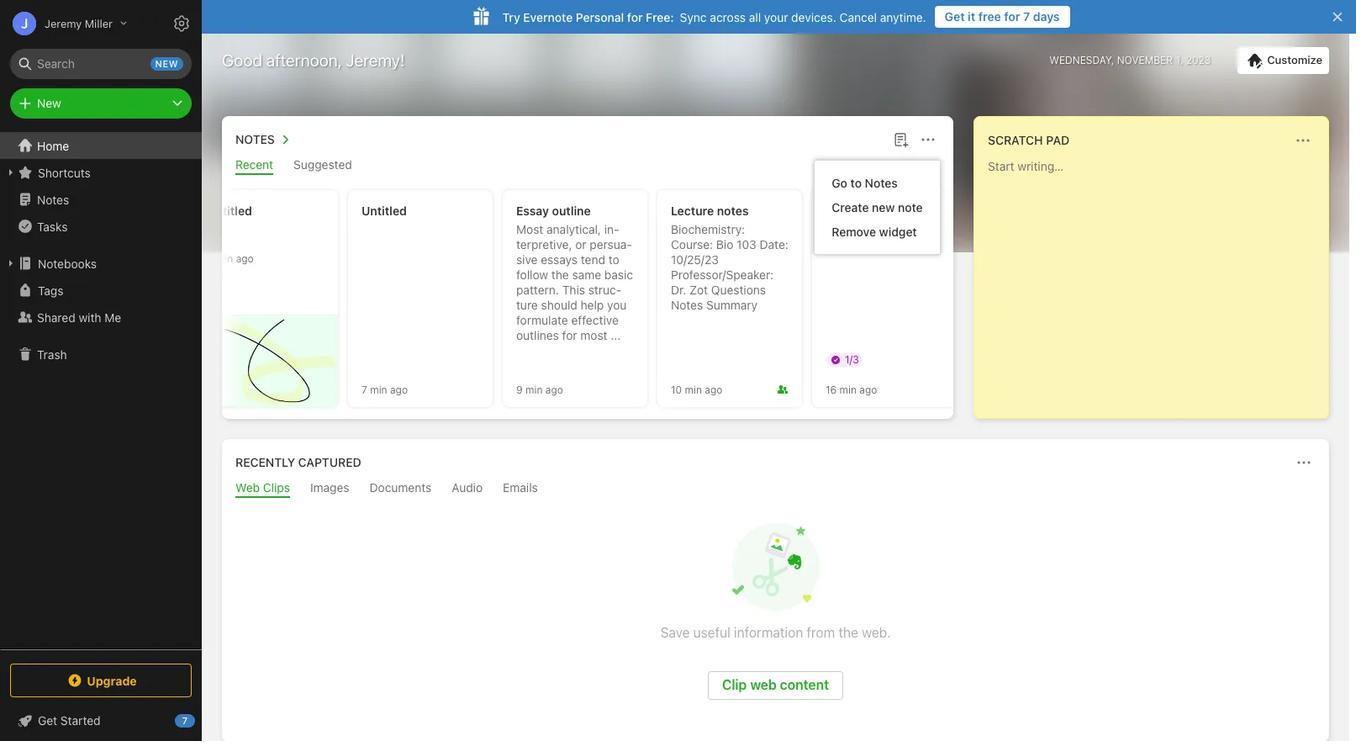 Task type: locate. For each thing, give the bounding box(es) containing it.
good afternoon, jeremy!
[[222, 50, 405, 70]]

tab list
[[225, 157, 950, 175], [225, 480, 1326, 498]]

documents
[[370, 480, 432, 495]]

home link
[[0, 132, 202, 159]]

tab list containing web clips
[[225, 480, 1326, 498]]

1 vertical spatial tab list
[[225, 480, 1326, 498]]

1 horizontal spatial untitled
[[362, 204, 407, 218]]

the right from
[[839, 625, 859, 640]]

most
[[581, 328, 608, 342]]

0 horizontal spatial for
[[562, 328, 577, 342]]

for inside essay outline most analytical, in terpretive, or persua sive essays tend to follow the same basic pattern. this struc ture should help you formulate effective outlines for most ...
[[562, 328, 577, 342]]

struc
[[589, 283, 622, 297]]

1 vertical spatial the
[[552, 267, 569, 282]]

recently captured button
[[232, 453, 361, 473]]

to-
[[826, 204, 845, 218]]

more actions field for scratch pad
[[1292, 129, 1316, 152]]

pattern.
[[516, 283, 559, 297]]

0 vertical spatial to
[[850, 176, 862, 190]]

cancel
[[840, 10, 877, 24]]

10/25/23
[[671, 252, 719, 267]]

2 vertical spatial the
[[839, 625, 859, 640]]

to inside essay outline most analytical, in terpretive, or persua sive essays tend to follow the same basic pattern. this struc ture should help you formulate effective outlines for most ...
[[609, 252, 620, 267]]

the down essays
[[552, 267, 569, 282]]

0 horizontal spatial to
[[609, 252, 620, 267]]

clip web content button
[[708, 671, 844, 700]]

lecture
[[671, 204, 714, 218]]

notes inside dropdown list menu
[[865, 176, 898, 190]]

1 horizontal spatial more actions image
[[1295, 453, 1315, 473]]

ago
[[236, 252, 254, 265], [390, 383, 408, 396], [546, 383, 563, 396], [705, 383, 723, 396], [860, 383, 878, 396]]

...
[[611, 328, 621, 342]]

remove widget link
[[815, 220, 940, 244]]

2 untitled from the left
[[362, 204, 407, 218]]

scratch pad button
[[985, 130, 1070, 151]]

1 horizontal spatial do
[[870, 222, 885, 236]]

content
[[780, 677, 829, 692]]

try
[[503, 10, 520, 24]]

for right free
[[1005, 9, 1021, 24]]

pad
[[1047, 133, 1070, 147]]

free
[[979, 9, 1002, 24]]

2 do from the left
[[870, 222, 885, 236]]

tab list for notes
[[225, 157, 950, 175]]

min for 9
[[526, 383, 543, 396]]

Help and Learning task checklist field
[[0, 707, 202, 734]]

1 tab list from the top
[[225, 157, 950, 175]]

untitled for 3
[[207, 204, 252, 218]]

web
[[236, 480, 260, 495]]

1,
[[1176, 54, 1184, 66]]

untitled
[[207, 204, 252, 218], [362, 204, 407, 218]]

notes
[[717, 204, 749, 218]]

web.
[[862, 625, 891, 640]]

get for get started
[[38, 713, 57, 728]]

notes
[[236, 132, 275, 146], [865, 176, 898, 190], [37, 192, 69, 206], [671, 298, 703, 312]]

suggested
[[294, 157, 352, 172]]

7 inside recent tab panel
[[362, 383, 367, 396]]

to down persua
[[609, 252, 620, 267]]

remove
[[832, 225, 876, 239]]

persua
[[590, 237, 632, 251]]

ago for 7 min ago
[[390, 383, 408, 396]]

the left future
[[826, 237, 844, 251]]

for inside button
[[1005, 9, 1021, 24]]

1 vertical spatial 7
[[362, 383, 367, 396]]

formulate
[[516, 313, 568, 327]]

the inside essay outline most analytical, in terpretive, or persua sive essays tend to follow the same basic pattern. this struc ture should help you formulate effective outlines for most ...
[[552, 267, 569, 282]]

more actions image
[[919, 130, 939, 150], [1295, 453, 1315, 473]]

1 horizontal spatial 7
[[362, 383, 367, 396]]

2 horizontal spatial 7
[[1024, 9, 1031, 24]]

terpretive,
[[516, 222, 620, 251]]

wednesday,
[[1050, 54, 1115, 66]]

get
[[945, 9, 965, 24], [38, 713, 57, 728]]

1 horizontal spatial new
[[872, 200, 895, 214]]

min for 7
[[370, 383, 387, 396]]

1 horizontal spatial get
[[945, 9, 965, 24]]

notes up tasks
[[37, 192, 69, 206]]

ago for 10 min ago
[[705, 383, 723, 396]]

0 vertical spatial tab list
[[225, 157, 950, 175]]

2023
[[1187, 54, 1211, 66]]

sync
[[680, 10, 707, 24]]

more actions image inside field
[[1295, 453, 1315, 473]]

1 horizontal spatial to
[[850, 176, 862, 190]]

recently
[[236, 455, 295, 469]]

for
[[1005, 9, 1021, 24], [627, 10, 643, 24], [562, 328, 577, 342]]

shortcuts button
[[0, 159, 201, 186]]

1 vertical spatial more actions image
[[1295, 453, 1315, 473]]

2 horizontal spatial for
[[1005, 9, 1021, 24]]

to
[[850, 176, 862, 190], [609, 252, 620, 267]]

0 horizontal spatial get
[[38, 713, 57, 728]]

7 inside get it free for 7 days button
[[1024, 9, 1031, 24]]

tree
[[0, 132, 202, 649]]

for left free: on the top
[[627, 10, 643, 24]]

list
[[862, 204, 880, 218]]

summary
[[707, 298, 758, 312]]

get it free for 7 days button
[[935, 6, 1070, 28]]

9 min ago
[[516, 383, 563, 396]]

dropdown list menu
[[815, 171, 940, 244]]

0 horizontal spatial new
[[155, 58, 178, 69]]

for left most
[[562, 328, 577, 342]]

images tab
[[310, 480, 350, 498]]

anytime.
[[880, 10, 927, 24]]

7 inside help and learning task checklist field
[[182, 715, 188, 726]]

min for 10
[[685, 383, 702, 396]]

widget
[[879, 225, 917, 239]]

0 vertical spatial get
[[945, 9, 965, 24]]

0 vertical spatial 7
[[1024, 9, 1031, 24]]

do down "list"
[[870, 222, 885, 236]]

tab list containing recent
[[225, 157, 950, 175]]

0 vertical spatial new
[[155, 58, 178, 69]]

1 do from the left
[[826, 222, 841, 236]]

zot
[[690, 283, 708, 297]]

ago for 16 min ago
[[860, 383, 878, 396]]

clips
[[263, 480, 290, 495]]

get inside button
[[945, 9, 965, 24]]

1 vertical spatial to
[[609, 252, 620, 267]]

recent tab panel
[[24, 175, 1126, 419]]

personal
[[576, 10, 624, 24]]

free:
[[646, 10, 674, 24]]

settings image
[[172, 13, 192, 34]]

3
[[207, 252, 213, 265]]

1 untitled from the left
[[207, 204, 252, 218]]

0 vertical spatial the
[[826, 237, 844, 251]]

notes up recent
[[236, 132, 275, 146]]

0 horizontal spatial do
[[826, 222, 841, 236]]

get inside help and learning task checklist field
[[38, 713, 57, 728]]

tags button
[[0, 277, 201, 304]]

notes inside button
[[236, 132, 275, 146]]

7 min ago
[[362, 383, 408, 396]]

scratch pad
[[988, 133, 1070, 147]]

jeremy miller
[[45, 16, 113, 30]]

7 for 7 min ago
[[362, 383, 367, 396]]

shared with me link
[[0, 304, 201, 331]]

home
[[37, 138, 69, 153]]

lecture notes biochemistry: course: bio 103 date: 10/25/23 professor/speaker: dr. zot questions notes summary
[[671, 204, 789, 312]]

Search text field
[[22, 49, 180, 79]]

web
[[751, 677, 777, 692]]

to inside dropdown list menu
[[850, 176, 862, 190]]

0 horizontal spatial untitled
[[207, 204, 252, 218]]

do down to-
[[826, 222, 841, 236]]

get it free for 7 days
[[945, 9, 1060, 24]]

to right go
[[850, 176, 862, 190]]

get started
[[38, 713, 101, 728]]

2 vertical spatial 7
[[182, 715, 188, 726]]

expand notebooks image
[[4, 257, 18, 270]]

get left started
[[38, 713, 57, 728]]

2 tab list from the top
[[225, 480, 1326, 498]]

untitled for 7
[[362, 204, 407, 218]]

this
[[562, 283, 585, 297]]

sive
[[516, 237, 632, 267]]

recent tab
[[236, 157, 273, 175]]

10
[[671, 383, 682, 396]]

new inside dropdown list menu
[[872, 200, 895, 214]]

1 vertical spatial get
[[38, 713, 57, 728]]

0 horizontal spatial 7
[[182, 715, 188, 726]]

notes down the dr.
[[671, 298, 703, 312]]

1 horizontal spatial for
[[627, 10, 643, 24]]

9
[[516, 383, 523, 396]]

for for free:
[[627, 10, 643, 24]]

get left the it
[[945, 9, 965, 24]]

professor/speaker:
[[671, 267, 774, 282]]

0 horizontal spatial more actions image
[[919, 130, 939, 150]]

get for get it free for 7 days
[[945, 9, 965, 24]]

notes up create new note
[[865, 176, 898, 190]]

future
[[847, 237, 879, 251]]

1/3
[[845, 353, 859, 366]]

for
[[918, 222, 936, 236]]

More actions field
[[917, 128, 940, 151], [1292, 129, 1316, 152], [1293, 451, 1316, 474]]

1 vertical spatial new
[[872, 200, 895, 214]]



Task type: vqa. For each thing, say whether or not it's contained in the screenshot.
to to the bottom
yes



Task type: describe. For each thing, give the bounding box(es) containing it.
same
[[572, 267, 602, 282]]

tend
[[581, 252, 606, 267]]

from
[[807, 625, 835, 640]]

ture
[[516, 283, 622, 312]]

wednesday, november 1, 2023
[[1050, 54, 1211, 66]]

note
[[898, 200, 923, 214]]

suggested tab
[[294, 157, 352, 175]]

do
[[845, 204, 859, 218]]

audio tab
[[452, 480, 483, 498]]

save useful information from the web.
[[661, 625, 891, 640]]

audio
[[452, 480, 483, 495]]

recent
[[236, 157, 273, 172]]

ago for 3 min ago
[[236, 252, 254, 265]]

shared with me
[[37, 310, 121, 324]]

me
[[105, 310, 121, 324]]

all
[[749, 10, 761, 24]]

new search field
[[22, 49, 183, 79]]

good
[[222, 50, 262, 70]]

go to notes link
[[815, 171, 940, 195]]

information
[[734, 625, 804, 640]]

you
[[607, 298, 627, 312]]

min for 3
[[216, 252, 233, 265]]

jeremy!
[[346, 50, 405, 70]]

remove widget
[[832, 225, 917, 239]]

tree containing home
[[0, 132, 202, 649]]

captured
[[298, 455, 361, 469]]

now
[[844, 222, 867, 236]]

upgrade button
[[10, 664, 192, 697]]

the inside to-do list do now do soon for the future
[[826, 237, 844, 251]]

upgrade
[[87, 673, 137, 688]]

to-do list do now do soon for the future
[[826, 204, 936, 251]]

more actions field for recently captured
[[1293, 451, 1316, 474]]

should
[[541, 298, 578, 312]]

the inside web clips tab panel
[[839, 625, 859, 640]]

started
[[60, 713, 101, 728]]

follow
[[516, 267, 548, 282]]

essay outline most analytical, in terpretive, or persua sive essays tend to follow the same basic pattern. this struc ture should help you formulate effective outlines for most ...
[[516, 204, 633, 342]]

more actions image
[[1294, 130, 1314, 151]]

shared
[[37, 310, 75, 324]]

notebooks
[[38, 256, 97, 270]]

16
[[826, 383, 837, 396]]

click to collapse image
[[196, 710, 208, 730]]

course: bio
[[671, 237, 734, 251]]

new inside search field
[[155, 58, 178, 69]]

useful
[[694, 625, 731, 640]]

with
[[79, 310, 101, 324]]

tab list for recently captured
[[225, 480, 1326, 498]]

tags
[[38, 283, 63, 297]]

notes link
[[0, 186, 201, 213]]

go to notes
[[832, 176, 898, 190]]

create new note
[[832, 200, 923, 214]]

notes button
[[232, 130, 295, 150]]

documents tab
[[370, 480, 432, 498]]

images
[[310, 480, 350, 495]]

Start writing… text field
[[988, 159, 1328, 405]]

jeremy
[[45, 16, 82, 30]]

outlines
[[516, 328, 559, 342]]

0 vertical spatial more actions image
[[919, 130, 939, 150]]

tasks button
[[0, 213, 201, 240]]

days
[[1034, 9, 1060, 24]]

scratch
[[988, 133, 1043, 147]]

go
[[832, 176, 847, 190]]

notes inside lecture notes biochemistry: course: bio 103 date: 10/25/23 professor/speaker: dr. zot questions notes summary
[[671, 298, 703, 312]]

shortcuts
[[38, 165, 91, 180]]

try evernote personal for free: sync across all your devices. cancel anytime.
[[503, 10, 927, 24]]

emails
[[503, 480, 538, 495]]

notebooks link
[[0, 250, 201, 277]]

Account field
[[0, 7, 127, 40]]

web clips
[[236, 480, 290, 495]]

web clips tab panel
[[222, 498, 1330, 741]]

tasks
[[37, 219, 68, 233]]

across
[[710, 10, 746, 24]]

biochemistry:
[[671, 222, 745, 236]]

date:
[[760, 237, 789, 251]]

ago for 9 min ago
[[546, 383, 563, 396]]

questions
[[711, 283, 766, 297]]

notes inside tree
[[37, 192, 69, 206]]

16 min ago
[[826, 383, 878, 396]]

your
[[765, 10, 788, 24]]

trash
[[37, 347, 67, 361]]

or
[[576, 237, 587, 251]]

for for 7
[[1005, 9, 1021, 24]]

november
[[1118, 54, 1173, 66]]

in
[[605, 222, 620, 236]]

save
[[661, 625, 690, 640]]

new
[[37, 96, 61, 110]]

help
[[581, 298, 604, 312]]

clip web content
[[722, 677, 829, 692]]

thumbnail image
[[193, 315, 338, 407]]

soon
[[888, 222, 915, 236]]

analytical,
[[547, 222, 601, 236]]

7 for 7
[[182, 715, 188, 726]]

emails tab
[[503, 480, 538, 498]]

clip
[[722, 677, 747, 692]]

new button
[[10, 88, 192, 119]]

3 min ago
[[207, 252, 254, 265]]

web clips tab
[[236, 480, 290, 498]]

min for 16
[[840, 383, 857, 396]]

effective
[[572, 313, 619, 327]]



